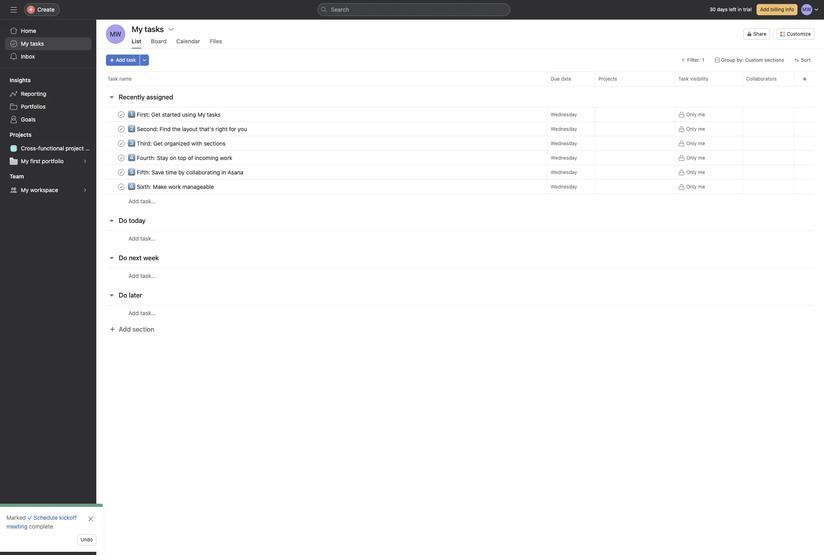 Task type: vqa. For each thing, say whether or not it's contained in the screenshot.
Add profile photo
no



Task type: describe. For each thing, give the bounding box(es) containing it.
me for "linked projects for 4️⃣ fourth: stay on top of incoming work" cell at the top right of the page
[[698, 155, 705, 161]]

insights
[[10, 77, 31, 84]]

do for do later
[[119, 292, 127, 299]]

only me for linked projects for 6️⃣ sixth: make work manageable cell
[[687, 184, 705, 190]]

collapse task list for this section image for do next week
[[108, 255, 115, 261]]

my workspace link
[[5, 184, 92, 197]]

only for linked projects for 6️⃣ sixth: make work manageable cell
[[687, 184, 697, 190]]

filter: 1 button
[[677, 55, 708, 66]]

task for task name
[[108, 76, 118, 82]]

hide sidebar image
[[10, 6, 17, 13]]

next
[[129, 255, 142, 262]]

teams element
[[0, 169, 96, 198]]

add task… button inside header recently assigned tree grid
[[128, 197, 156, 206]]

home
[[21, 27, 36, 34]]

3️⃣ third: get organized with sections cell
[[96, 136, 548, 151]]

me for linked projects for 6️⃣ sixth: make work manageable cell
[[698, 184, 705, 190]]

✓
[[27, 515, 32, 522]]

team
[[10, 173, 24, 180]]

team button
[[0, 173, 24, 181]]

inbox link
[[5, 50, 92, 63]]

search
[[331, 6, 349, 13]]

add billing info button
[[757, 4, 798, 15]]

add field image
[[802, 77, 807, 82]]

goals link
[[5, 113, 92, 126]]

task name column header
[[106, 71, 550, 86]]

add task… button for next
[[128, 272, 156, 280]]

collapse task list for this section image for recently assigned
[[108, 94, 115, 100]]

1 add task… row from the top
[[96, 194, 824, 209]]

add section
[[119, 326, 154, 333]]

add down do today button
[[128, 235, 139, 242]]

task… for next
[[140, 272, 156, 279]]

section
[[132, 326, 154, 333]]

by:
[[737, 57, 744, 63]]

due date
[[551, 76, 571, 82]]

add task… for next
[[128, 272, 156, 279]]

4️⃣ fourth: stay on top of incoming work cell
[[96, 151, 548, 165]]

assigned
[[146, 94, 173, 101]]

portfolios
[[21, 103, 46, 110]]

my for my first portfolio
[[21, 158, 29, 165]]

name
[[119, 76, 132, 82]]

insights button
[[0, 76, 31, 84]]

projects element
[[0, 128, 96, 169]]

0 vertical spatial projects
[[599, 76, 617, 82]]

filter:
[[687, 57, 701, 63]]

wednesday for 1️⃣ first: get started using my tasks cell on the top of the page
[[551, 112, 577, 118]]

only for linked projects for 2️⃣ second: find the layout that's right for you cell
[[687, 126, 697, 132]]

search button
[[317, 3, 510, 16]]

mw button
[[106, 24, 125, 44]]

goals
[[21, 116, 36, 123]]

cross-functional project plan link
[[5, 142, 96, 155]]

first
[[30, 158, 40, 165]]

see details, my workspace image
[[83, 188, 88, 193]]

wednesday for 4️⃣ fourth: stay on top of incoming work cell
[[551, 155, 577, 161]]

me for linked projects for 3️⃣ third: get organized with sections cell
[[698, 140, 705, 146]]

share
[[754, 31, 767, 37]]

1
[[702, 57, 704, 63]]

marked
[[6, 515, 27, 522]]

linked projects for 3️⃣ third: get organized with sections cell
[[595, 136, 675, 151]]

collapse task list for this section image
[[108, 292, 115, 299]]

only me for linked projects for 3️⃣ third: get organized with sections cell
[[687, 140, 705, 146]]

task… inside header recently assigned tree grid
[[140, 198, 156, 205]]

home link
[[5, 24, 92, 37]]

recently assigned
[[119, 94, 173, 101]]

6️⃣ sixth: make work manageable cell
[[96, 179, 548, 194]]

5️⃣ fifth: save time by collaborating in asana cell
[[96, 165, 548, 180]]

my for my workspace
[[21, 187, 29, 194]]

recently
[[119, 94, 145, 101]]

today
[[129, 217, 146, 224]]

add inside header recently assigned tree grid
[[128, 198, 139, 205]]

add task button
[[106, 55, 140, 66]]

task… for today
[[140, 235, 156, 242]]

info
[[786, 6, 794, 12]]

task… for later
[[140, 310, 156, 317]]

2️⃣ second: find the layout that's right for you cell
[[96, 122, 548, 137]]

add left task
[[116, 57, 125, 63]]

completed checkbox for 2️⃣ second: find the layout that's right for you text box
[[116, 124, 126, 134]]

add task… button for today
[[128, 234, 156, 243]]

do today button
[[119, 214, 146, 228]]

close image
[[88, 516, 94, 523]]

wednesday for 2️⃣ second: find the layout that's right for you cell
[[551, 126, 577, 132]]

kickoff
[[59, 515, 77, 522]]

create
[[37, 6, 55, 13]]

plan
[[85, 145, 96, 152]]

30
[[710, 6, 716, 12]]

trial
[[743, 6, 752, 12]]

customize button
[[777, 29, 815, 40]]

files link
[[210, 38, 222, 49]]

do for do today
[[119, 217, 127, 224]]

only me for "linked projects for 4️⃣ fourth: stay on top of incoming work" cell at the top right of the page
[[687, 155, 705, 161]]

board
[[151, 38, 167, 45]]

completed image for 2️⃣ second: find the layout that's right for you text box
[[116, 124, 126, 134]]

add section button
[[106, 322, 158, 337]]

billing
[[771, 6, 784, 12]]

visibility
[[690, 76, 709, 82]]

my first portfolio link
[[5, 155, 92, 168]]

date
[[561, 76, 571, 82]]

only me for linked projects for 1️⃣ first: get started using my tasks cell
[[687, 111, 705, 117]]

later
[[129, 292, 142, 299]]

wednesday for 6️⃣ sixth: make work manageable cell
[[551, 184, 577, 190]]

recently assigned button
[[119, 90, 173, 104]]

collaborators
[[746, 76, 777, 82]]

filter: 1
[[687, 57, 704, 63]]

my tasks
[[21, 40, 44, 47]]

header recently assigned tree grid
[[96, 107, 824, 209]]

completed checkbox for 6️⃣ sixth: make work manageable text box
[[116, 182, 126, 192]]

completed image for 6️⃣ sixth: make work manageable text box
[[116, 182, 126, 192]]

global element
[[0, 20, 96, 68]]

do next week button
[[119, 251, 159, 265]]

group by: custom sections
[[721, 57, 784, 63]]

completed checkbox for 5️⃣ fifth: save time by collaborating in asana text box
[[116, 168, 126, 177]]

add left billing
[[760, 6, 769, 12]]



Task type: locate. For each thing, give the bounding box(es) containing it.
completed image for 5️⃣ fifth: save time by collaborating in asana text box
[[116, 168, 126, 177]]

1 me from the top
[[698, 111, 705, 117]]

linked projects for 2️⃣ second: find the layout that's right for you cell
[[595, 122, 675, 137]]

group
[[721, 57, 736, 63]]

linked projects for 4️⃣ fourth: stay on top of incoming work cell
[[595, 151, 675, 165]]

3 task… from the top
[[140, 272, 156, 279]]

1 vertical spatial completed image
[[116, 124, 126, 134]]

5 me from the top
[[698, 169, 705, 175]]

only
[[687, 111, 697, 117], [687, 126, 697, 132], [687, 140, 697, 146], [687, 155, 697, 161], [687, 169, 697, 175], [687, 184, 697, 190]]

3 completed image from the top
[[116, 182, 126, 192]]

add task… up today in the top of the page
[[128, 198, 156, 205]]

do inside "button"
[[119, 255, 127, 262]]

task
[[126, 57, 136, 63]]

in
[[738, 6, 742, 12]]

functional
[[38, 145, 64, 152]]

2 add task… row from the top
[[96, 231, 824, 246]]

collapse task list for this section image left do today
[[108, 218, 115, 224]]

add inside button
[[119, 326, 131, 333]]

my inside teams element
[[21, 187, 29, 194]]

task visibility
[[679, 76, 709, 82]]

wednesday
[[551, 112, 577, 118], [551, 126, 577, 132], [551, 141, 577, 147], [551, 155, 577, 161], [551, 169, 577, 175], [551, 184, 577, 190]]

group by: custom sections button
[[711, 55, 788, 66]]

2 me from the top
[[698, 126, 705, 132]]

completed image inside 2️⃣ second: find the layout that's right for you cell
[[116, 124, 126, 134]]

1 horizontal spatial projects
[[599, 76, 617, 82]]

add task… button up today in the top of the page
[[128, 197, 156, 206]]

1 task from the left
[[108, 76, 118, 82]]

task left visibility
[[679, 76, 689, 82]]

completed image
[[116, 110, 126, 119], [116, 124, 126, 134], [116, 168, 126, 177]]

2 add task… button from the top
[[128, 234, 156, 243]]

2 vertical spatial collapse task list for this section image
[[108, 255, 115, 261]]

1 do from the top
[[119, 217, 127, 224]]

search list box
[[317, 3, 510, 16]]

task… up section
[[140, 310, 156, 317]]

completed image inside 1️⃣ first: get started using my tasks cell
[[116, 110, 126, 119]]

calendar
[[176, 38, 200, 45]]

2 completed checkbox from the top
[[116, 124, 126, 134]]

insights element
[[0, 73, 96, 128]]

Completed checkbox
[[116, 139, 126, 148], [116, 153, 126, 163], [116, 168, 126, 177], [116, 182, 126, 192]]

1 only me from the top
[[687, 111, 705, 117]]

3 me from the top
[[698, 140, 705, 146]]

1 vertical spatial do
[[119, 255, 127, 262]]

completed image inside 4️⃣ fourth: stay on top of incoming work cell
[[116, 153, 126, 163]]

customize
[[787, 31, 811, 37]]

add task… button up section
[[128, 309, 156, 318]]

3️⃣ Third: Get organized with sections text field
[[126, 140, 228, 148]]

2 completed image from the top
[[116, 153, 126, 163]]

tasks
[[30, 40, 44, 47]]

list
[[132, 38, 141, 45]]

collapse task list for this section image
[[108, 94, 115, 100], [108, 218, 115, 224], [108, 255, 115, 261]]

completed checkbox for '4️⃣ fourth: stay on top of incoming work' text field
[[116, 153, 126, 163]]

do inside button
[[119, 292, 127, 299]]

1 only from the top
[[687, 111, 697, 117]]

0 vertical spatial completed checkbox
[[116, 110, 126, 119]]

add left section
[[119, 326, 131, 333]]

completed checkbox inside 2️⃣ second: find the layout that's right for you cell
[[116, 124, 126, 134]]

2 my from the top
[[21, 158, 29, 165]]

30 days left in trial
[[710, 6, 752, 12]]

6 me from the top
[[698, 184, 705, 190]]

only for "linked projects for 4️⃣ fourth: stay on top of incoming work" cell at the top right of the page
[[687, 155, 697, 161]]

only me for linked projects for 2️⃣ second: find the layout that's right for you cell
[[687, 126, 705, 132]]

add task… inside header recently assigned tree grid
[[128, 198, 156, 205]]

collapse task list for this section image for do today
[[108, 218, 115, 224]]

my for my tasks
[[21, 40, 29, 47]]

1 vertical spatial my
[[21, 158, 29, 165]]

sort button
[[791, 55, 815, 66]]

add task… for later
[[128, 310, 156, 317]]

row containing task name
[[96, 71, 824, 86]]

2 completed image from the top
[[116, 124, 126, 134]]

sort
[[801, 57, 811, 63]]

board link
[[151, 38, 167, 49]]

only me
[[687, 111, 705, 117], [687, 126, 705, 132], [687, 140, 705, 146], [687, 155, 705, 161], [687, 169, 705, 175], [687, 184, 705, 190]]

2 add task… from the top
[[128, 235, 156, 242]]

collapse task list for this section image down task name
[[108, 94, 115, 100]]

task for task visibility
[[679, 76, 689, 82]]

linked projects for 1️⃣ first: get started using my tasks cell
[[595, 107, 675, 122]]

2️⃣ Second: Find the layout that's right for you text field
[[126, 125, 250, 133]]

completed checkbox inside 3️⃣ third: get organized with sections cell
[[116, 139, 126, 148]]

add task
[[116, 57, 136, 63]]

do later button
[[119, 288, 142, 303]]

4 task… from the top
[[140, 310, 156, 317]]

me
[[698, 111, 705, 117], [698, 126, 705, 132], [698, 140, 705, 146], [698, 155, 705, 161], [698, 169, 705, 175], [698, 184, 705, 190]]

completed image inside 6️⃣ sixth: make work manageable cell
[[116, 182, 126, 192]]

2 vertical spatial completed image
[[116, 182, 126, 192]]

3 do from the top
[[119, 292, 127, 299]]

2 vertical spatial my
[[21, 187, 29, 194]]

do left next
[[119, 255, 127, 262]]

5 wednesday from the top
[[551, 169, 577, 175]]

2 wednesday from the top
[[551, 126, 577, 132]]

completed image for 1️⃣ first: get started using my tasks text field
[[116, 110, 126, 119]]

add task… row for do next week
[[96, 268, 824, 283]]

6️⃣ Sixth: Make work manageable text field
[[126, 183, 216, 191]]

add up do today
[[128, 198, 139, 205]]

projects inside "dropdown button"
[[10, 131, 31, 138]]

task… up week
[[140, 235, 156, 242]]

4 completed checkbox from the top
[[116, 182, 126, 192]]

0 vertical spatial completed image
[[116, 139, 126, 148]]

do inside button
[[119, 217, 127, 224]]

1 add task… from the top
[[128, 198, 156, 205]]

my left first
[[21, 158, 29, 165]]

completed image right plan
[[116, 139, 126, 148]]

4 add task… button from the top
[[128, 309, 156, 318]]

me for linked projects for 1️⃣ first: get started using my tasks cell
[[698, 111, 705, 117]]

add task… down today in the top of the page
[[128, 235, 156, 242]]

2 only me from the top
[[687, 126, 705, 132]]

completed image right see details, my first portfolio icon
[[116, 153, 126, 163]]

add task… down 'do next week'
[[128, 272, 156, 279]]

4 wednesday from the top
[[551, 155, 577, 161]]

1 task… from the top
[[140, 198, 156, 205]]

row
[[96, 71, 824, 86], [106, 86, 815, 87], [96, 107, 824, 123], [96, 121, 824, 137], [96, 136, 824, 152], [96, 150, 824, 166], [96, 164, 824, 180], [96, 179, 824, 195]]

1️⃣ First: Get started using My tasks text field
[[126, 111, 223, 119]]

add task…
[[128, 198, 156, 205], [128, 235, 156, 242], [128, 272, 156, 279], [128, 310, 156, 317]]

reporting
[[21, 90, 46, 97]]

see details, my first portfolio image
[[83, 159, 88, 164]]

task… up today in the top of the page
[[140, 198, 156, 205]]

do
[[119, 217, 127, 224], [119, 255, 127, 262], [119, 292, 127, 299]]

2 vertical spatial do
[[119, 292, 127, 299]]

mw
[[110, 31, 121, 38]]

0 horizontal spatial task
[[108, 76, 118, 82]]

completed checkbox inside 6️⃣ sixth: make work manageable cell
[[116, 182, 126, 192]]

do for do next week
[[119, 255, 127, 262]]

2 do from the top
[[119, 255, 127, 262]]

collapse task list for this section image left next
[[108, 255, 115, 261]]

4 only from the top
[[687, 155, 697, 161]]

my inside the global element
[[21, 40, 29, 47]]

0 vertical spatial collapse task list for this section image
[[108, 94, 115, 100]]

2 completed checkbox from the top
[[116, 153, 126, 163]]

do today
[[119, 217, 146, 224]]

task inside task name column header
[[108, 76, 118, 82]]

list link
[[132, 38, 141, 49]]

Completed checkbox
[[116, 110, 126, 119], [116, 124, 126, 134]]

completed image for the 3️⃣ third: get organized with sections text box
[[116, 139, 126, 148]]

completed checkbox inside 1️⃣ first: get started using my tasks cell
[[116, 110, 126, 119]]

wednesday for 5️⃣ fifth: save time by collaborating in asana cell
[[551, 169, 577, 175]]

cross-functional project plan
[[21, 145, 96, 152]]

calendar link
[[176, 38, 200, 49]]

3 add task… from the top
[[128, 272, 156, 279]]

completed image
[[116, 139, 126, 148], [116, 153, 126, 163], [116, 182, 126, 192]]

projects
[[599, 76, 617, 82], [10, 131, 31, 138]]

4 add task… from the top
[[128, 310, 156, 317]]

add task… row for do later
[[96, 306, 824, 321]]

1 collapse task list for this section image from the top
[[108, 94, 115, 100]]

5 only from the top
[[687, 169, 697, 175]]

1 vertical spatial collapse task list for this section image
[[108, 218, 115, 224]]

task name
[[108, 76, 132, 82]]

custom
[[745, 57, 763, 63]]

2 task from the left
[[679, 76, 689, 82]]

3 collapse task list for this section image from the top
[[108, 255, 115, 261]]

add task… for today
[[128, 235, 156, 242]]

1 horizontal spatial task
[[679, 76, 689, 82]]

5 only me from the top
[[687, 169, 705, 175]]

task left name
[[108, 76, 118, 82]]

projects button
[[0, 131, 31, 139]]

create button
[[24, 3, 60, 16]]

6 wednesday from the top
[[551, 184, 577, 190]]

add task… button down 'do next week'
[[128, 272, 156, 280]]

add billing info
[[760, 6, 794, 12]]

sections
[[765, 57, 784, 63]]

3 add task… button from the top
[[128, 272, 156, 280]]

add task… button down today in the top of the page
[[128, 234, 156, 243]]

3 add task… row from the top
[[96, 268, 824, 283]]

my tasks
[[132, 24, 164, 34]]

portfolio
[[42, 158, 64, 165]]

3 completed checkbox from the top
[[116, 168, 126, 177]]

3 my from the top
[[21, 187, 29, 194]]

add task… row for do today
[[96, 231, 824, 246]]

3 only me from the top
[[687, 140, 705, 146]]

add down next
[[128, 272, 139, 279]]

3 completed image from the top
[[116, 168, 126, 177]]

6 only me from the top
[[687, 184, 705, 190]]

add task… row
[[96, 194, 824, 209], [96, 231, 824, 246], [96, 268, 824, 283], [96, 306, 824, 321]]

add task… up section
[[128, 310, 156, 317]]

due
[[551, 76, 560, 82]]

1 vertical spatial completed image
[[116, 153, 126, 163]]

do left today in the top of the page
[[119, 217, 127, 224]]

week
[[143, 255, 159, 262]]

only for linked projects for 3️⃣ third: get organized with sections cell
[[687, 140, 697, 146]]

reporting link
[[5, 88, 92, 100]]

completed image inside 3️⃣ third: get organized with sections cell
[[116, 139, 126, 148]]

5️⃣ Fifth: Save time by collaborating in Asana text field
[[126, 168, 246, 176]]

portfolios link
[[5, 100, 92, 113]]

add task… button for later
[[128, 309, 156, 318]]

only for linked projects for 1️⃣ first: get started using my tasks cell
[[687, 111, 697, 117]]

wednesday for 3️⃣ third: get organized with sections cell
[[551, 141, 577, 147]]

days
[[717, 6, 728, 12]]

add up add section button
[[128, 310, 139, 317]]

left
[[729, 6, 737, 12]]

my workspace
[[21, 187, 58, 194]]

undo
[[81, 537, 93, 543]]

completed checkbox inside 4️⃣ fourth: stay on top of incoming work cell
[[116, 153, 126, 163]]

✓ schedule kickoff meeting
[[6, 515, 77, 530]]

2 only from the top
[[687, 126, 697, 132]]

my
[[21, 40, 29, 47], [21, 158, 29, 165], [21, 187, 29, 194]]

undo button
[[77, 535, 96, 546]]

add
[[760, 6, 769, 12], [116, 57, 125, 63], [128, 198, 139, 205], [128, 235, 139, 242], [128, 272, 139, 279], [128, 310, 139, 317], [119, 326, 131, 333]]

task… down week
[[140, 272, 156, 279]]

schedule
[[34, 515, 58, 522]]

completed checkbox for 1️⃣ first: get started using my tasks text field
[[116, 110, 126, 119]]

my left 'tasks'
[[21, 40, 29, 47]]

1 vertical spatial completed checkbox
[[116, 124, 126, 134]]

project
[[66, 145, 84, 152]]

0 vertical spatial my
[[21, 40, 29, 47]]

1 completed checkbox from the top
[[116, 110, 126, 119]]

2 collapse task list for this section image from the top
[[108, 218, 115, 224]]

0 vertical spatial completed image
[[116, 110, 126, 119]]

meeting
[[6, 524, 27, 530]]

0 vertical spatial do
[[119, 217, 127, 224]]

complete
[[27, 524, 53, 530]]

more actions image
[[142, 58, 147, 63]]

inbox
[[21, 53, 35, 60]]

1 completed image from the top
[[116, 139, 126, 148]]

2 task… from the top
[[140, 235, 156, 242]]

do later
[[119, 292, 142, 299]]

3 wednesday from the top
[[551, 141, 577, 147]]

1 add task… button from the top
[[128, 197, 156, 206]]

add task… button
[[128, 197, 156, 206], [128, 234, 156, 243], [128, 272, 156, 280], [128, 309, 156, 318]]

4 only me from the top
[[687, 155, 705, 161]]

1️⃣ first: get started using my tasks cell
[[96, 107, 548, 122]]

4 add task… row from the top
[[96, 306, 824, 321]]

0 horizontal spatial projects
[[10, 131, 31, 138]]

do right collapse task list for this section image
[[119, 292, 127, 299]]

me for linked projects for 2️⃣ second: find the layout that's right for you cell
[[698, 126, 705, 132]]

share button
[[743, 29, 770, 40]]

1 my from the top
[[21, 40, 29, 47]]

workspace
[[30, 187, 58, 194]]

4 me from the top
[[698, 155, 705, 161]]

my tasks link
[[5, 37, 92, 50]]

my inside projects element
[[21, 158, 29, 165]]

6 only from the top
[[687, 184, 697, 190]]

3 only from the top
[[687, 140, 697, 146]]

2 vertical spatial completed image
[[116, 168, 126, 177]]

completed image inside 5️⃣ fifth: save time by collaborating in asana cell
[[116, 168, 126, 177]]

4️⃣ Fourth: Stay on top of incoming work text field
[[126, 154, 235, 162]]

files
[[210, 38, 222, 45]]

my down the team
[[21, 187, 29, 194]]

1 vertical spatial projects
[[10, 131, 31, 138]]

1 completed image from the top
[[116, 110, 126, 119]]

linked projects for 6️⃣ sixth: make work manageable cell
[[595, 179, 675, 194]]

completed checkbox inside 5️⃣ fifth: save time by collaborating in asana cell
[[116, 168, 126, 177]]

do next week
[[119, 255, 159, 262]]

✓ schedule kickoff meeting link
[[6, 515, 77, 530]]

1 completed checkbox from the top
[[116, 139, 126, 148]]

show options image
[[168, 26, 174, 33]]

task…
[[140, 198, 156, 205], [140, 235, 156, 242], [140, 272, 156, 279], [140, 310, 156, 317]]

completed checkbox for the 3️⃣ third: get organized with sections text box
[[116, 139, 126, 148]]

cross-
[[21, 145, 38, 152]]

my first portfolio
[[21, 158, 64, 165]]

completed image up do today button
[[116, 182, 126, 192]]

completed image for '4️⃣ fourth: stay on top of incoming work' text field
[[116, 153, 126, 163]]

1 wednesday from the top
[[551, 112, 577, 118]]



